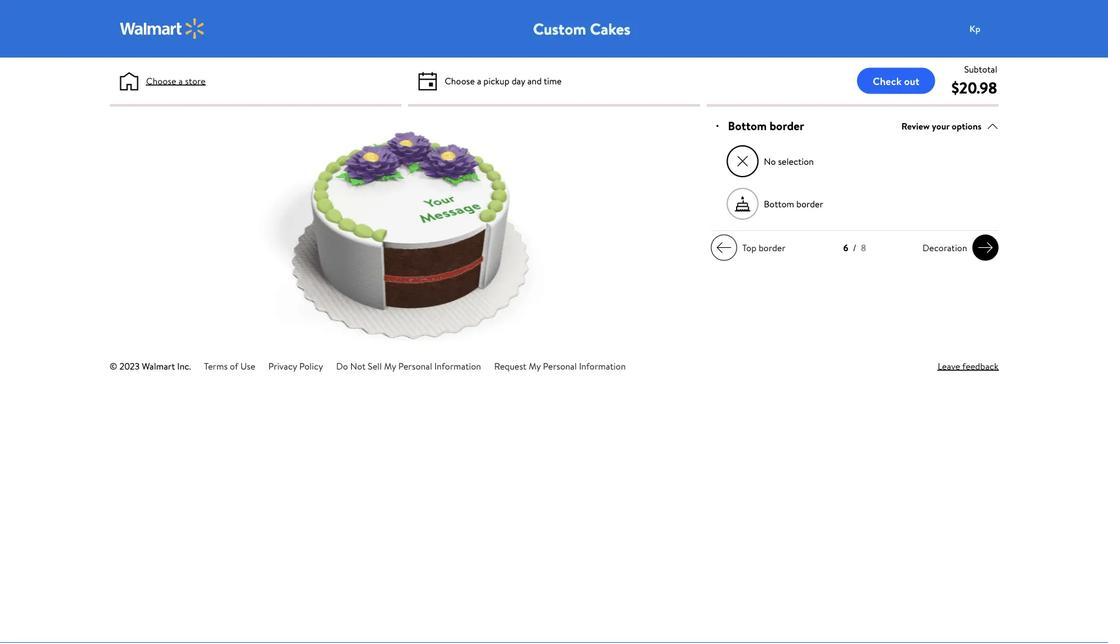 Task type: locate. For each thing, give the bounding box(es) containing it.
bottom border
[[729, 118, 805, 134], [765, 197, 824, 210]]

border down selection
[[797, 197, 824, 210]]

request
[[495, 360, 527, 372]]

bottom up "remove" image
[[729, 118, 767, 134]]

a
[[179, 74, 183, 87], [477, 74, 482, 87]]

0 horizontal spatial personal
[[399, 360, 432, 372]]

selection
[[779, 155, 814, 168]]

choose left pickup at top left
[[445, 74, 475, 87]]

border up no selection
[[770, 118, 805, 134]]

my right sell
[[384, 360, 396, 372]]

out
[[905, 74, 920, 88]]

0 horizontal spatial icon for continue arrow image
[[717, 240, 732, 256]]

©
[[110, 360, 117, 372]]

border
[[770, 118, 805, 134], [797, 197, 824, 210], [759, 241, 786, 254]]

1 horizontal spatial a
[[477, 74, 482, 87]]

choose a store
[[146, 74, 206, 87]]

personal
[[399, 360, 432, 372], [543, 360, 577, 372]]

1 personal from the left
[[399, 360, 432, 372]]

choose
[[146, 74, 176, 87], [445, 74, 475, 87]]

icon for continue arrow image inside 'decoration' link
[[978, 240, 994, 256]]

no selection
[[765, 155, 814, 168]]

up arrow image
[[988, 120, 999, 132]]

request my personal information link
[[495, 360, 626, 372]]

privacy
[[269, 360, 297, 372]]

not
[[350, 360, 366, 372]]

check
[[873, 74, 902, 88]]

icon for continue arrow image
[[717, 240, 732, 256], [978, 240, 994, 256]]

pickup
[[484, 74, 510, 87]]

terms
[[204, 360, 228, 372]]

and
[[528, 74, 542, 87]]

1 icon for continue arrow image from the left
[[717, 240, 732, 256]]

check out button
[[858, 68, 936, 94]]

1 a from the left
[[179, 74, 183, 87]]

choose a store link
[[146, 74, 206, 88]]

0 horizontal spatial choose
[[146, 74, 176, 87]]

1 vertical spatial border
[[797, 197, 824, 210]]

1 horizontal spatial choose
[[445, 74, 475, 87]]

personal right sell
[[399, 360, 432, 372]]

1 horizontal spatial information
[[579, 360, 626, 372]]

feedback
[[963, 360, 999, 372]]

a left store
[[179, 74, 183, 87]]

bottom down no
[[765, 197, 795, 210]]

a for pickup
[[477, 74, 482, 87]]

$20.98
[[952, 77, 998, 98]]

0 horizontal spatial a
[[179, 74, 183, 87]]

1 vertical spatial bottom border
[[765, 197, 824, 210]]

1 vertical spatial bottom
[[765, 197, 795, 210]]

information
[[435, 360, 481, 372], [579, 360, 626, 372]]

choose for choose a pickup day and time
[[445, 74, 475, 87]]

terms of use
[[204, 360, 256, 372]]

6
[[844, 242, 849, 254]]

0 horizontal spatial information
[[435, 360, 481, 372]]

icon for continue arrow image left top
[[717, 240, 732, 256]]

0 vertical spatial bottom border
[[729, 118, 805, 134]]

my
[[384, 360, 396, 372], [529, 360, 541, 372]]

subtotal $20.98
[[952, 62, 998, 98]]

6 / 8
[[844, 242, 867, 254]]

bottom
[[729, 118, 767, 134], [765, 197, 795, 210]]

1 choose from the left
[[146, 74, 176, 87]]

leave feedback button
[[938, 359, 999, 373]]

© 2023 walmart inc.
[[110, 360, 191, 372]]

choose left store
[[146, 74, 176, 87]]

a left pickup at top left
[[477, 74, 482, 87]]

a inside choose a store link
[[179, 74, 183, 87]]

icon for continue arrow image right decoration
[[978, 240, 994, 256]]

0 vertical spatial bottom
[[729, 118, 767, 134]]

policy
[[299, 360, 323, 372]]

2 icon for continue arrow image from the left
[[978, 240, 994, 256]]

1 information from the left
[[435, 360, 481, 372]]

request my personal information
[[495, 360, 626, 372]]

1 horizontal spatial icon for continue arrow image
[[978, 240, 994, 256]]

2 choose from the left
[[445, 74, 475, 87]]

0 horizontal spatial my
[[384, 360, 396, 372]]

2 vertical spatial border
[[759, 241, 786, 254]]

my right request
[[529, 360, 541, 372]]

bottom border up no
[[729, 118, 805, 134]]

top
[[743, 241, 757, 254]]

border right top
[[759, 241, 786, 254]]

1 horizontal spatial personal
[[543, 360, 577, 372]]

1 horizontal spatial my
[[529, 360, 541, 372]]

your
[[933, 120, 950, 132]]

personal right request
[[543, 360, 577, 372]]

bottom border down selection
[[765, 197, 824, 210]]

2 a from the left
[[477, 74, 482, 87]]



Task type: describe. For each thing, give the bounding box(es) containing it.
day
[[512, 74, 526, 87]]

review
[[902, 120, 930, 132]]

1 my from the left
[[384, 360, 396, 372]]

review your options element
[[902, 119, 982, 133]]

review your options link
[[902, 117, 999, 135]]

2 information from the left
[[579, 360, 626, 372]]

kp
[[970, 22, 981, 35]]

8
[[862, 242, 867, 254]]

custom cakes
[[534, 18, 631, 40]]

custom
[[534, 18, 587, 40]]

privacy policy link
[[269, 360, 323, 372]]

of
[[230, 360, 238, 372]]

options
[[953, 120, 982, 132]]

do not sell my personal information
[[336, 360, 481, 372]]

cakes
[[590, 18, 631, 40]]

decoration
[[923, 241, 968, 254]]

time
[[544, 74, 562, 87]]

do
[[336, 360, 348, 372]]

terms of use link
[[204, 360, 256, 372]]

remove image
[[736, 154, 750, 169]]

do not sell my personal information link
[[336, 360, 481, 372]]

review your options
[[902, 120, 982, 132]]

/
[[854, 242, 857, 254]]

use
[[241, 360, 256, 372]]

check out
[[873, 74, 920, 88]]

leave feedback
[[938, 360, 999, 372]]

leave
[[938, 360, 961, 372]]

kp button
[[963, 16, 1015, 42]]

sell
[[368, 360, 382, 372]]

back to walmart.com image
[[120, 18, 205, 39]]

choose a pickup day and time
[[445, 74, 562, 87]]

2 personal from the left
[[543, 360, 577, 372]]

subtotal
[[965, 62, 998, 75]]

inc.
[[177, 360, 191, 372]]

icon for continue arrow image inside the top border link
[[717, 240, 732, 256]]

no
[[765, 155, 776, 168]]

choose for choose a store
[[146, 74, 176, 87]]

a for store
[[179, 74, 183, 87]]

walmart
[[142, 360, 175, 372]]

privacy policy
[[269, 360, 323, 372]]

top border
[[743, 241, 786, 254]]

store
[[185, 74, 206, 87]]

decoration link
[[918, 235, 999, 261]]

2 my from the left
[[529, 360, 541, 372]]

top border link
[[712, 235, 791, 261]]

2023
[[120, 360, 140, 372]]

0 vertical spatial border
[[770, 118, 805, 134]]



Task type: vqa. For each thing, say whether or not it's contained in the screenshot.
the leftmost The &
no



